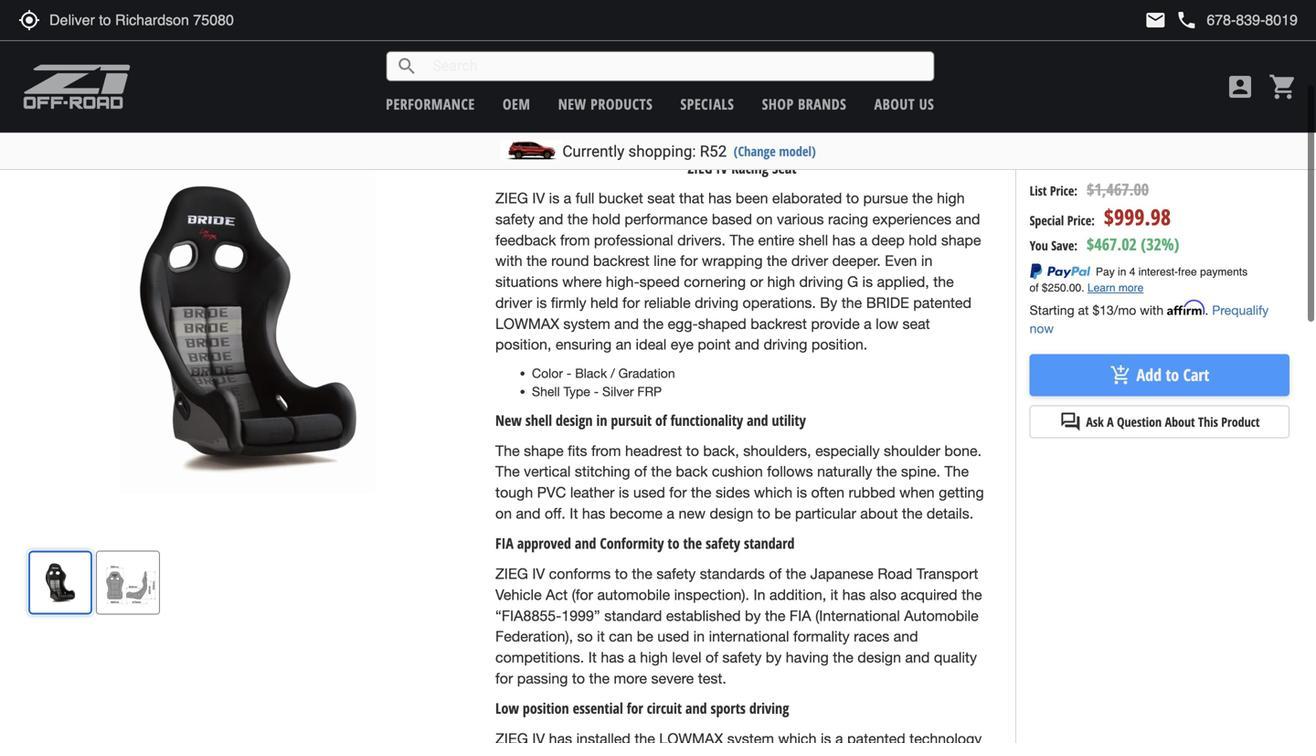 Task type: locate. For each thing, give the bounding box(es) containing it.
1999"
[[562, 607, 600, 624]]

1 vertical spatial fia
[[790, 607, 811, 624]]

1 horizontal spatial backrest
[[751, 315, 807, 332]]

ideal
[[636, 336, 667, 353]]

0 vertical spatial shape
[[941, 232, 981, 249]]

1 vertical spatial from
[[591, 442, 621, 459]]

used up level
[[657, 628, 689, 645]]

essential
[[573, 699, 623, 718]]

with
[[495, 252, 523, 269], [1140, 303, 1164, 318]]

low
[[495, 699, 519, 718]]

iv inside zieg iv conforms to the safety standards of the japanese road transport vehicle act (for automobile inspection). in addition, it has also acquired the "fia8855-1999" standard established by the fia (international automobile federation), so it can be used in international formality races and competitions. it has a high level of safety by having the design and quality for passing to the more severe test.
[[532, 565, 545, 582]]

to up the automobile
[[615, 565, 628, 582]]

about right more
[[1085, 75, 1111, 90]]

driving right sports
[[749, 699, 789, 718]]

passing
[[517, 670, 568, 687]]

safety
[[495, 211, 535, 228], [706, 534, 740, 553], [657, 565, 696, 582], [722, 649, 762, 666]]

1 horizontal spatial standard
[[744, 534, 795, 553]]

1 vertical spatial be
[[637, 628, 653, 645]]

more
[[614, 670, 647, 687]]

about inside the question_answer ask a question about this product
[[1165, 413, 1195, 430]]

bride performance racing seating z1 motorsports image
[[495, 70, 989, 148]]

design down sides
[[710, 505, 753, 522]]

iv up the vehicle
[[532, 565, 545, 582]]

0 vertical spatial price:
[[1050, 182, 1078, 199]]

of down headrest at bottom
[[634, 463, 647, 480]]

design down races
[[858, 649, 901, 666]]

design down type on the bottom of page
[[556, 410, 593, 430]]

performance down that
[[625, 211, 708, 228]]

1 vertical spatial shell
[[526, 410, 552, 430]]

used
[[633, 484, 665, 501], [657, 628, 689, 645]]

backrest up high-
[[593, 252, 650, 269]]

standard down the automobile
[[604, 607, 662, 624]]

high up severe
[[640, 649, 668, 666]]

zieg
[[688, 158, 712, 178], [495, 190, 528, 207], [495, 565, 528, 582]]

vehicle
[[495, 586, 542, 603]]

1 horizontal spatial performance
[[625, 211, 708, 228]]

0 horizontal spatial seat
[[647, 190, 675, 207]]

1 vertical spatial with
[[1140, 303, 1164, 318]]

0 vertical spatial on
[[756, 211, 773, 228]]

0 horizontal spatial design
[[556, 410, 593, 430]]

in inside zieg iv is a full bucket seat that has been elaborated to pursue the high safety and the hold performance based on various racing experiences and feedback from professional drivers. the entire shell has a deep hold shape with the round backrest line for wrapping the driver deeper. even in situations where high-speed cornering or high driving g is applied, the driver is firmly held for reliable driving operations. by the bride patented lowmax system and the egg-shaped backrest provide a low seat position, ensuring an ideal eye point and driving position.
[[921, 252, 933, 269]]

0 horizontal spatial shape
[[524, 442, 564, 459]]

has up (international
[[842, 586, 866, 603]]

for inside the shape fits from headrest to back, shoulders, especially shoulder bone. the vertical stitching of the back cushion follows naturally the spine. the tough pvc leather is used for the sides which is often rubbed when getting on and off. it has become a new design to be particular about the details.
[[669, 484, 687, 501]]

0 horizontal spatial be
[[637, 628, 653, 645]]

shape up vertical at the bottom of page
[[524, 442, 564, 459]]

backrest down operations.
[[751, 315, 807, 332]]

black
[[575, 366, 607, 381]]

on inside the shape fits from headrest to back, shoulders, especially shoulder bone. the vertical stitching of the back cushion follows naturally the spine. the tough pvc leather is used for the sides which is often rubbed when getting on and off. it has become a new design to be particular about the details.
[[495, 505, 512, 522]]

for down back
[[669, 484, 687, 501]]

be right 'can'
[[637, 628, 653, 645]]

fia approved and conformity to the safety standard
[[495, 534, 795, 553]]

1 vertical spatial in
[[596, 410, 607, 430]]

drivers.
[[677, 232, 726, 249]]

0 horizontal spatial fia
[[495, 534, 514, 553]]

0 horizontal spatial backrest
[[593, 252, 650, 269]]

1 vertical spatial standard
[[604, 607, 662, 624]]

and right experiences
[[956, 211, 980, 228]]

shopping:
[[628, 142, 696, 160]]

new inside the shape fits from headrest to back, shoulders, especially shoulder bone. the vertical stitching of the back cushion follows naturally the spine. the tough pvc leather is used for the sides which is often rubbed when getting on and off. it has become a new design to be particular about the details.
[[679, 505, 706, 522]]

special
[[1030, 212, 1064, 229]]

1 horizontal spatial on
[[756, 211, 773, 228]]

the down formality
[[833, 649, 854, 666]]

1 horizontal spatial new
[[679, 505, 706, 522]]

1 vertical spatial used
[[657, 628, 689, 645]]

0 horizontal spatial on
[[495, 505, 512, 522]]

1 vertical spatial by
[[766, 649, 782, 666]]

pursuit
[[611, 410, 652, 430]]

competitions.
[[495, 649, 584, 666]]

the up ideal
[[643, 315, 664, 332]]

mail phone
[[1145, 9, 1198, 31]]

1 vertical spatial design
[[710, 505, 753, 522]]

1 vertical spatial hold
[[909, 232, 937, 249]]

seat
[[647, 190, 675, 207], [903, 315, 930, 332]]

in
[[921, 252, 933, 269], [596, 410, 607, 430], [693, 628, 705, 645]]

$467.02
[[1087, 233, 1137, 256]]

2 horizontal spatial high
[[937, 190, 965, 207]]

standard inside zieg iv conforms to the safety standards of the japanese road transport vehicle act (for automobile inspection). in addition, it has also acquired the "fia8855-1999" standard established by the fia (international automobile federation), so it can be used in international formality races and competitions. it has a high level of safety by having the design and quality for passing to the more severe test.
[[604, 607, 662, 624]]

0 horizontal spatial -
[[567, 366, 572, 381]]

2 vertical spatial about
[[1165, 413, 1195, 430]]

has
[[708, 190, 732, 207], [832, 232, 856, 249], [582, 505, 605, 522], [842, 586, 866, 603], [601, 649, 624, 666]]

standard up standards
[[744, 534, 795, 553]]

iv left racing
[[716, 158, 728, 178]]

mail
[[1145, 9, 1167, 31]]

2 vertical spatial iv
[[532, 565, 545, 582]]

0 vertical spatial seat
[[647, 190, 675, 207]]

0 vertical spatial used
[[633, 484, 665, 501]]

conformity
[[600, 534, 664, 553]]

fia
[[495, 534, 514, 553], [790, 607, 811, 624]]

0 horizontal spatial with
[[495, 252, 523, 269]]

question_answer
[[1060, 411, 1082, 433]]

is right g
[[862, 273, 873, 290]]

a left low
[[864, 315, 872, 332]]

shell down "various"
[[799, 232, 828, 249]]

a up more
[[628, 649, 636, 666]]

price: inside special price: $999.98 you save: $467.02 (32%)
[[1067, 212, 1095, 229]]

iv inside zieg iv is a full bucket seat that has been elaborated to pursue the high safety and the hold performance based on various racing experiences and feedback from professional drivers. the entire shell has a deep hold shape with the round backrest line for wrapping the driver deeper. even in situations where high-speed cornering or high driving g is applied, the driver is firmly held for reliable driving operations. by the bride patented lowmax system and the egg-shaped backrest provide a low seat position, ensuring an ideal eye point and driving position.
[[532, 190, 545, 207]]

high up experiences
[[937, 190, 965, 207]]

and down shaped
[[735, 336, 760, 353]]

2 vertical spatial zieg
[[495, 565, 528, 582]]

1 horizontal spatial in
[[693, 628, 705, 645]]

shape
[[941, 232, 981, 249], [524, 442, 564, 459]]

a inside zieg iv conforms to the safety standards of the japanese road transport vehicle act (for automobile inspection). in addition, it has also acquired the "fia8855-1999" standard established by the fia (international automobile federation), so it can be used in international formality races and competitions. it has a high level of safety by having the design and quality for passing to the more severe test.
[[628, 649, 636, 666]]

starting at $13 /mo with affirm .
[[1030, 300, 1212, 318]]

us
[[919, 94, 934, 114]]

0 horizontal spatial it
[[570, 505, 578, 522]]

1 horizontal spatial with
[[1140, 303, 1164, 318]]

deeper.
[[832, 252, 881, 269]]

zieg up the vehicle
[[495, 565, 528, 582]]

of up addition,
[[769, 565, 782, 582]]

special price: $999.98 you save: $467.02 (32%)
[[1030, 202, 1179, 256]]

0 horizontal spatial in
[[596, 410, 607, 430]]

zieg up that
[[688, 158, 712, 178]]

hold down experiences
[[909, 232, 937, 249]]

position
[[523, 699, 569, 718]]

the down new
[[495, 442, 520, 459]]

the down full
[[568, 211, 588, 228]]

to left ship. on the right top of page
[[1118, 150, 1130, 170]]

the down entire
[[767, 252, 787, 269]]

rubbed
[[849, 484, 896, 501]]

phone
[[1176, 9, 1198, 31]]

be down the which
[[775, 505, 791, 522]]

price: right list
[[1050, 182, 1078, 199]]

0 vertical spatial it
[[831, 586, 838, 603]]

established
[[666, 607, 741, 624]]

color
[[532, 366, 563, 381]]

on up entire
[[756, 211, 773, 228]]

with down "feedback"
[[495, 252, 523, 269]]

used inside zieg iv conforms to the safety standards of the japanese road transport vehicle act (for automobile inspection). in addition, it has also acquired the "fia8855-1999" standard established by the fia (international automobile federation), so it can be used in international formality races and competitions. it has a high level of safety by having the design and quality for passing to the more severe test.
[[657, 628, 689, 645]]

be inside the shape fits from headrest to back, shoulders, especially shoulder bone. the vertical stitching of the back cushion follows naturally the spine. the tough pvc leather is used for the sides which is often rubbed when getting on and off. it has become a new design to be particular about the details.
[[775, 505, 791, 522]]

shop brands link
[[762, 94, 847, 114]]

the up standards
[[683, 534, 702, 553]]

0 vertical spatial driver
[[792, 252, 828, 269]]

international
[[709, 628, 789, 645]]

shape down experiences
[[941, 232, 981, 249]]

1 horizontal spatial from
[[591, 442, 621, 459]]

save:
[[1051, 237, 1078, 254]]

1 horizontal spatial it
[[588, 649, 597, 666]]

the shape fits from headrest to back, shoulders, especially shoulder bone. the vertical stitching of the back cushion follows naturally the spine. the tough pvc leather is used for the sides which is often rubbed when getting on and off. it has become a new design to be particular about the details.
[[495, 442, 984, 522]]

shoulder
[[884, 442, 941, 459]]

safety up "feedback"
[[495, 211, 535, 228]]

/
[[611, 366, 615, 381]]

this
[[1198, 413, 1218, 430]]

0 vertical spatial zieg
[[688, 158, 712, 178]]

it right the so
[[597, 628, 605, 645]]

that
[[679, 190, 704, 207]]

0 vertical spatial iv
[[716, 158, 728, 178]]

has inside the shape fits from headrest to back, shoulders, especially shoulder bone. the vertical stitching of the back cushion follows naturally the spine. the tough pvc leather is used for the sides which is often rubbed when getting on and off. it has become a new design to be particular about the details.
[[582, 505, 605, 522]]

0 vertical spatial in
[[921, 252, 933, 269]]

0 vertical spatial fia
[[495, 534, 514, 553]]

has down racing
[[832, 232, 856, 249]]

- down black
[[594, 384, 599, 399]]

account_box
[[1226, 72, 1255, 101]]

and
[[539, 211, 563, 228], [956, 211, 980, 228], [614, 315, 639, 332], [735, 336, 760, 353], [747, 410, 768, 430], [516, 505, 541, 522], [575, 534, 596, 553], [894, 628, 918, 645], [905, 649, 930, 666], [686, 699, 707, 718]]

often
[[811, 484, 845, 501]]

new left products on the left top
[[558, 94, 587, 114]]

it down the so
[[588, 649, 597, 666]]

standards
[[700, 565, 765, 582]]

shopping_cart
[[1269, 72, 1298, 101]]

2 horizontal spatial in
[[921, 252, 933, 269]]

2 vertical spatial high
[[640, 649, 668, 666]]

1 horizontal spatial fia
[[790, 607, 811, 624]]

z1 motorsports logo image
[[23, 64, 131, 110]]

0 horizontal spatial performance
[[386, 94, 475, 114]]

1 vertical spatial it
[[597, 628, 605, 645]]

shopping_cart link
[[1264, 72, 1298, 101]]

for down high-
[[622, 294, 640, 311]]

the down transport
[[962, 586, 982, 603]]

shop
[[762, 94, 794, 114]]

a inside the shape fits from headrest to back, shoulders, especially shoulder bone. the vertical stitching of the back cushion follows naturally the spine. the tough pvc leather is used for the sides which is often rubbed when getting on and off. it has become a new design to be particular about the details.
[[667, 505, 675, 522]]

from up the round
[[560, 232, 590, 249]]

my_location
[[18, 9, 40, 31]]

of
[[655, 410, 667, 430], [634, 463, 647, 480], [769, 565, 782, 582], [706, 649, 718, 666]]

1 vertical spatial backrest
[[751, 315, 807, 332]]

zieg for zieg iv racing seat
[[688, 158, 712, 178]]

0 vertical spatial from
[[560, 232, 590, 249]]

the up experiences
[[912, 190, 933, 207]]

is up become
[[619, 484, 629, 501]]

0 horizontal spatial in
[[754, 586, 766, 603]]

is down follows
[[797, 484, 807, 501]]

addition,
[[770, 586, 826, 603]]

1 horizontal spatial shape
[[941, 232, 981, 249]]

full
[[576, 190, 595, 207]]

1 vertical spatial price:
[[1067, 212, 1095, 229]]

1 vertical spatial shape
[[524, 442, 564, 459]]

-
[[567, 366, 572, 381], [594, 384, 599, 399]]

shell down shell on the left bottom of page
[[526, 410, 552, 430]]

0 vertical spatial standard
[[744, 534, 795, 553]]

1 horizontal spatial -
[[594, 384, 599, 399]]

0 vertical spatial in
[[1030, 150, 1042, 170]]

price: for $1,467.00
[[1050, 182, 1078, 199]]

become
[[610, 505, 663, 522]]

to down the which
[[757, 505, 770, 522]]

a up deeper.
[[860, 232, 868, 249]]

back,
[[703, 442, 739, 459]]

stock,
[[1045, 150, 1079, 170]]

it down japanese
[[831, 586, 838, 603]]

0 horizontal spatial standard
[[604, 607, 662, 624]]

0 vertical spatial it
[[570, 505, 578, 522]]

the up essential
[[589, 670, 610, 687]]

new down back
[[679, 505, 706, 522]]

0 vertical spatial with
[[495, 252, 523, 269]]

for up low
[[495, 670, 513, 687]]

has up based
[[708, 190, 732, 207]]

in inside zieg iv conforms to the safety standards of the japanese road transport vehicle act (for automobile inspection). in addition, it has also acquired the "fia8855-1999" standard established by the fia (international automobile federation), so it can be used in international formality races and competitions. it has a high level of safety by having the design and quality for passing to the more severe test.
[[754, 586, 766, 603]]

when
[[900, 484, 935, 501]]

fia inside zieg iv conforms to the safety standards of the japanese road transport vehicle act (for automobile inspection). in addition, it has also acquired the "fia8855-1999" standard established by the fia (international automobile federation), so it can be used in international formality races and competitions. it has a high level of safety by having the design and quality for passing to the more severe test.
[[790, 607, 811, 624]]

been
[[736, 190, 768, 207]]

in left the pursuit
[[596, 410, 607, 430]]

add_shopping_cart add to cart
[[1110, 364, 1210, 386]]

question
[[1117, 413, 1162, 430]]

0 vertical spatial -
[[567, 366, 572, 381]]

0 horizontal spatial driver
[[495, 294, 532, 311]]

frp
[[637, 384, 662, 399]]

1 vertical spatial new
[[679, 505, 706, 522]]

0 horizontal spatial about
[[874, 94, 915, 114]]

1 horizontal spatial design
[[710, 505, 753, 522]]

in down established
[[693, 628, 705, 645]]

hold
[[592, 211, 621, 228], [909, 232, 937, 249]]

on
[[756, 211, 773, 228], [495, 505, 512, 522]]

it inside zieg iv conforms to the safety standards of the japanese road transport vehicle act (for automobile inspection). in addition, it has also acquired the "fia8855-1999" standard established by the fia (international automobile federation), so it can be used in international formality races and competitions. it has a high level of safety by having the design and quality for passing to the more severe test.
[[588, 649, 597, 666]]

spine.
[[901, 463, 940, 480]]

it right off.
[[570, 505, 578, 522]]

zieg inside zieg iv is a full bucket seat that has been elaborated to pursue the high safety and the hold performance based on various racing experiences and feedback from professional drivers. the entire shell has a deep hold shape with the round backrest line for wrapping the driver deeper. even in situations where high-speed cornering or high driving g is applied, the driver is firmly held for reliable driving operations. by the bride patented lowmax system and the egg-shaped backrest provide a low seat position, ensuring an ideal eye point and driving position.
[[495, 190, 528, 207]]

1 horizontal spatial high
[[767, 273, 795, 290]]

and down tough
[[516, 505, 541, 522]]

to inside zieg iv is a full bucket seat that has been elaborated to pursue the high safety and the hold performance based on various racing experiences and feedback from professional drivers. the entire shell has a deep hold shape with the round backrest line for wrapping the driver deeper. even in situations where high-speed cornering or high driving g is applied, the driver is firmly held for reliable driving operations. by the bride patented lowmax system and the egg-shaped backrest provide a low seat position, ensuring an ideal eye point and driving position.
[[846, 190, 859, 207]]

1 vertical spatial it
[[588, 649, 597, 666]]

from up the stitching
[[591, 442, 621, 459]]

safety up inspection).
[[657, 565, 696, 582]]

1 horizontal spatial in
[[1030, 150, 1042, 170]]

formality
[[793, 628, 850, 645]]

1 horizontal spatial shell
[[799, 232, 828, 249]]

2 vertical spatial design
[[858, 649, 901, 666]]

zieg inside zieg iv conforms to the safety standards of the japanese road transport vehicle act (for automobile inspection). in addition, it has also acquired the "fia8855-1999" standard established by the fia (international automobile federation), so it can be used in international formality races and competitions. it has a high level of safety by having the design and quality for passing to the more severe test.
[[495, 565, 528, 582]]

(learn more about the ultimate frontier giveaway)
[[1030, 75, 1254, 90]]

driving up by on the top right of page
[[799, 273, 843, 290]]

in right even in the top right of the page
[[921, 252, 933, 269]]

1 vertical spatial iv
[[532, 190, 545, 207]]

0 vertical spatial by
[[745, 607, 761, 624]]

from inside zieg iv is a full bucket seat that has been elaborated to pursue the high safety and the hold performance based on various racing experiences and feedback from professional drivers. the entire shell has a deep hold shape with the round backrest line for wrapping the driver deeper. even in situations where high-speed cornering or high driving g is applied, the driver is firmly held for reliable driving operations. by the bride patented lowmax system and the egg-shaped backrest provide a low seat position, ensuring an ideal eye point and driving position.
[[560, 232, 590, 249]]

0 vertical spatial shell
[[799, 232, 828, 249]]

the up tough
[[495, 463, 520, 480]]

deep
[[872, 232, 905, 249]]

1 horizontal spatial be
[[775, 505, 791, 522]]

a left full
[[564, 190, 572, 207]]

0 horizontal spatial hold
[[592, 211, 621, 228]]

new
[[495, 410, 522, 430]]

0 horizontal spatial high
[[640, 649, 668, 666]]

price: inside list price: $1,467.00
[[1050, 182, 1078, 199]]

1 vertical spatial zieg
[[495, 190, 528, 207]]

of inside the shape fits from headrest to back, shoulders, especially shoulder bone. the vertical stitching of the back cushion follows naturally the spine. the tough pvc leather is used for the sides which is often rubbed when getting on and off. it has become a new design to be particular about the details.
[[634, 463, 647, 480]]

1 vertical spatial seat
[[903, 315, 930, 332]]

in stock, ready to ship.
[[1030, 150, 1165, 170]]

the down when at bottom
[[902, 505, 923, 522]]

seat right low
[[903, 315, 930, 332]]

seat left that
[[647, 190, 675, 207]]

0 vertical spatial be
[[775, 505, 791, 522]]

0 horizontal spatial new
[[558, 94, 587, 114]]

oem link
[[503, 94, 530, 114]]

quality
[[934, 649, 977, 666]]

0 vertical spatial new
[[558, 94, 587, 114]]

the left ultimate
[[1114, 75, 1129, 90]]

used up become
[[633, 484, 665, 501]]

0 vertical spatial design
[[556, 410, 593, 430]]

1 horizontal spatial it
[[831, 586, 838, 603]]

iv up "feedback"
[[532, 190, 545, 207]]

2 horizontal spatial about
[[1165, 413, 1195, 430]]

account_box link
[[1221, 72, 1260, 101]]

brands
[[798, 94, 847, 114]]

0 horizontal spatial it
[[597, 628, 605, 645]]

by
[[820, 294, 838, 311]]

the down addition,
[[765, 607, 786, 624]]



Task type: describe. For each thing, give the bounding box(es) containing it.
zieg for zieg iv conforms to the safety standards of the japanese road transport vehicle act (for automobile inspection). in addition, it has also acquired the "fia8855-1999" standard established by the fia (international automobile federation), so it can be used in international formality races and competitions. it has a high level of safety by having the design and quality for passing to the more severe test.
[[495, 565, 528, 582]]

on inside zieg iv is a full bucket seat that has been elaborated to pursue the high safety and the hold performance based on various racing experiences and feedback from professional drivers. the entire shell has a deep hold shape with the round backrest line for wrapping the driver deeper. even in situations where high-speed cornering or high driving g is applied, the driver is firmly held for reliable driving operations. by the bride patented lowmax system and the egg-shaped backrest provide a low seat position, ensuring an ideal eye point and driving position.
[[756, 211, 773, 228]]

(international
[[815, 607, 900, 624]]

now
[[1030, 321, 1054, 336]]

road
[[878, 565, 913, 582]]

0 vertical spatial about
[[1085, 75, 1111, 90]]

add_shopping_cart
[[1110, 364, 1132, 386]]

specials link
[[681, 94, 734, 114]]

products
[[591, 94, 653, 114]]

0 horizontal spatial by
[[745, 607, 761, 624]]

with inside zieg iv is a full bucket seat that has been elaborated to pursue the high safety and the hold performance based on various racing experiences and feedback from professional drivers. the entire shell has a deep hold shape with the round backrest line for wrapping the driver deeper. even in situations where high-speed cornering or high driving g is applied, the driver is firmly held for reliable driving operations. by the bride patented lowmax system and the egg-shaped backrest provide a low seat position, ensuring an ideal eye point and driving position.
[[495, 252, 523, 269]]

gradation
[[619, 366, 675, 381]]

zieg for zieg iv is a full bucket seat that has been elaborated to pursue the high safety and the hold performance based on various racing experiences and feedback from professional drivers. the entire shell has a deep hold shape with the round backrest line for wrapping the driver deeper. even in situations where high-speed cornering or high driving g is applied, the driver is firmly held for reliable driving operations. by the bride patented lowmax system and the egg-shaped backrest provide a low seat position, ensuring an ideal eye point and driving position.
[[495, 190, 528, 207]]

zieg iv racing seat
[[688, 158, 797, 178]]

Search search field
[[418, 52, 934, 80]]

operations.
[[743, 294, 816, 311]]

cornering
[[684, 273, 746, 290]]

naturally
[[817, 463, 872, 480]]

cart
[[1183, 364, 1210, 386]]

price: for $999.98
[[1067, 212, 1095, 229]]

fits
[[568, 442, 587, 459]]

affirm
[[1167, 300, 1205, 316]]

new shell design in pursuit of functionality and utility
[[495, 410, 806, 430]]

the down back
[[691, 484, 712, 501]]

which
[[754, 484, 793, 501]]

severe
[[651, 670, 694, 687]]

patented
[[913, 294, 972, 311]]

shaped
[[698, 315, 747, 332]]

the down g
[[842, 294, 862, 311]]

to right add
[[1166, 364, 1179, 386]]

(change model) link
[[734, 142, 816, 160]]

1 horizontal spatial driver
[[792, 252, 828, 269]]

0 vertical spatial high
[[937, 190, 965, 207]]

held
[[591, 294, 618, 311]]

prequalify
[[1212, 303, 1269, 318]]

1 vertical spatial driver
[[495, 294, 532, 311]]

shell inside zieg iv is a full bucket seat that has been elaborated to pursue the high safety and the hold performance based on various racing experiences and feedback from professional drivers. the entire shell has a deep hold shape with the round backrest line for wrapping the driver deeper. even in situations where high-speed cornering or high driving g is applied, the driver is firmly held for reliable driving operations. by the bride patented lowmax system and the egg-shaped backrest provide a low seat position, ensuring an ideal eye point and driving position.
[[799, 232, 828, 249]]

transport
[[917, 565, 978, 582]]

automobile
[[597, 586, 670, 603]]

and up "conforms"
[[575, 534, 596, 553]]

is left full
[[549, 190, 560, 207]]

pursue
[[863, 190, 908, 207]]

high inside zieg iv conforms to the safety standards of the japanese road transport vehicle act (for automobile inspection). in addition, it has also acquired the "fia8855-1999" standard established by the fia (international automobile federation), so it can be used in international formality races and competitions. it has a high level of safety by having the design and quality for passing to the more severe test.
[[640, 649, 668, 666]]

for inside zieg iv conforms to the safety standards of the japanese road transport vehicle act (for automobile inspection). in addition, it has also acquired the "fia8855-1999" standard established by the fia (international automobile federation), so it can be used in international formality races and competitions. it has a high level of safety by having the design and quality for passing to the more severe test.
[[495, 670, 513, 687]]

color - black / gradation shell type - silver frp
[[532, 366, 675, 399]]

headrest
[[625, 442, 682, 459]]

$999.98
[[1104, 202, 1171, 232]]

1 vertical spatial -
[[594, 384, 599, 399]]

and left quality
[[905, 649, 930, 666]]

and up an
[[614, 315, 639, 332]]

from inside the shape fits from headrest to back, shoulders, especially shoulder bone. the vertical stitching of the back cushion follows naturally the spine. the tough pvc leather is used for the sides which is often rubbed when getting on and off. it has become a new design to be particular about the details.
[[591, 442, 621, 459]]

0 vertical spatial performance
[[386, 94, 475, 114]]

based
[[712, 211, 752, 228]]

with inside starting at $13 /mo with affirm .
[[1140, 303, 1164, 318]]

of right the pursuit
[[655, 410, 667, 430]]

it inside the shape fits from headrest to back, shoulders, especially shoulder bone. the vertical stitching of the back cushion follows naturally the spine. the tough pvc leather is used for the sides which is often rubbed when getting on and off. it has become a new design to be particular about the details.
[[570, 505, 578, 522]]

1 horizontal spatial by
[[766, 649, 782, 666]]

position.
[[812, 336, 868, 353]]

automobile
[[904, 607, 979, 624]]

the up the automobile
[[632, 565, 653, 582]]

stitching
[[575, 463, 630, 480]]

iv for is
[[532, 190, 545, 207]]

conforms
[[549, 565, 611, 582]]

the down headrest at bottom
[[651, 463, 672, 480]]

egg-
[[668, 315, 698, 332]]

iv for racing
[[716, 158, 728, 178]]

phone link
[[1176, 9, 1298, 31]]

safety up standards
[[706, 534, 740, 553]]

used inside the shape fits from headrest to back, shoulders, especially shoulder bone. the vertical stitching of the back cushion follows naturally the spine. the tough pvc leather is used for the sides which is often rubbed when getting on and off. it has become a new design to be particular about the details.
[[633, 484, 665, 501]]

to up back
[[686, 442, 699, 459]]

be inside zieg iv conforms to the safety standards of the japanese road transport vehicle act (for automobile inspection). in addition, it has also acquired the "fia8855-1999" standard established by the fia (international automobile federation), so it can be used in international formality races and competitions. it has a high level of safety by having the design and quality for passing to the more severe test.
[[637, 628, 653, 645]]

starting
[[1030, 303, 1075, 318]]

(learn more about the ultimate frontier giveaway) link
[[1030, 75, 1254, 90]]

circuit
[[647, 699, 682, 718]]

line
[[654, 252, 676, 269]]

races
[[854, 628, 890, 645]]

elaborated
[[772, 190, 842, 207]]

and up "feedback"
[[539, 211, 563, 228]]

the up rubbed
[[877, 463, 897, 480]]

for right line
[[680, 252, 698, 269]]

has down 'can'
[[601, 649, 624, 666]]

wrapping
[[702, 252, 763, 269]]

1 vertical spatial about
[[874, 94, 915, 114]]

the inside zieg iv is a full bucket seat that has been elaborated to pursue the high safety and the hold performance based on various racing experiences and feedback from professional drivers. the entire shell has a deep hold shape with the round backrest line for wrapping the driver deeper. even in situations where high-speed cornering or high driving g is applied, the driver is firmly held for reliable driving operations. by the bride patented lowmax system and the egg-shaped backrest provide a low seat position, ensuring an ideal eye point and driving position.
[[730, 232, 754, 249]]

of up test. on the right bottom
[[706, 649, 718, 666]]

0 vertical spatial hold
[[592, 211, 621, 228]]

driving down operations.
[[764, 336, 808, 353]]

driving down cornering
[[695, 294, 739, 311]]

ultimate
[[1132, 75, 1169, 90]]

to right conformity
[[668, 534, 680, 553]]

is up lowmax
[[536, 294, 547, 311]]

the up addition,
[[786, 565, 806, 582]]

details.
[[927, 505, 974, 522]]

ask
[[1086, 413, 1104, 430]]

iv for conforms
[[532, 565, 545, 582]]

(learn
[[1030, 75, 1057, 90]]

1 horizontal spatial seat
[[903, 315, 930, 332]]

the up getting
[[945, 463, 969, 480]]

in inside zieg iv conforms to the safety standards of the japanese road transport vehicle act (for automobile inspection). in addition, it has also acquired the "fia8855-1999" standard established by the fia (international automobile federation), so it can be used in international formality races and competitions. it has a high level of safety by having the design and quality for passing to the more severe test.
[[693, 628, 705, 645]]

reliable
[[644, 294, 691, 311]]

0 horizontal spatial shell
[[526, 410, 552, 430]]

(32%)
[[1141, 233, 1179, 256]]

tough
[[495, 484, 533, 501]]

performance inside zieg iv is a full bucket seat that has been elaborated to pursue the high safety and the hold performance based on various racing experiences and feedback from professional drivers. the entire shell has a deep hold shape with the round backrest line for wrapping the driver deeper. even in situations where high-speed cornering or high driving g is applied, the driver is firmly held for reliable driving operations. by the bride patented lowmax system and the egg-shaped backrest provide a low seat position, ensuring an ideal eye point and driving position.
[[625, 211, 708, 228]]

shape inside the shape fits from headrest to back, shoulders, especially shoulder bone. the vertical stitching of the back cushion follows naturally the spine. the tough pvc leather is used for the sides which is often rubbed when getting on and off. it has become a new design to be particular about the details.
[[524, 442, 564, 459]]

product
[[1221, 413, 1260, 430]]

situations
[[495, 273, 558, 290]]

off.
[[545, 505, 566, 522]]

(change
[[734, 142, 776, 160]]

to up essential
[[572, 670, 585, 687]]

design inside the shape fits from headrest to back, shoulders, especially shoulder bone. the vertical stitching of the back cushion follows naturally the spine. the tough pvc leather is used for the sides which is often rubbed when getting on and off. it has become a new design to be particular about the details.
[[710, 505, 753, 522]]

utility
[[772, 410, 806, 430]]

1 vertical spatial high
[[767, 273, 795, 290]]

and right races
[[894, 628, 918, 645]]

and inside the shape fits from headrest to back, shoulders, especially shoulder bone. the vertical stitching of the back cushion follows naturally the spine. the tough pvc leather is used for the sides which is often rubbed when getting on and off. it has become a new design to be particular about the details.
[[516, 505, 541, 522]]

for left circuit
[[627, 699, 643, 718]]

system
[[563, 315, 610, 332]]

search
[[396, 55, 418, 77]]

zieg iv conforms to the safety standards of the japanese road transport vehicle act (for automobile inspection). in addition, it has also acquired the "fia8855-1999" standard established by the fia (international automobile federation), so it can be used in international formality races and competitions. it has a high level of safety by having the design and quality for passing to the more severe test.
[[495, 565, 982, 687]]

design inside zieg iv conforms to the safety standards of the japanese road transport vehicle act (for automobile inspection). in addition, it has also acquired the "fia8855-1999" standard established by the fia (international automobile federation), so it can be used in international formality races and competitions. it has a high level of safety by having the design and quality for passing to the more severe test.
[[858, 649, 901, 666]]

pvc
[[537, 484, 566, 501]]

at
[[1078, 303, 1089, 318]]

0 vertical spatial backrest
[[593, 252, 650, 269]]

provide
[[811, 315, 860, 332]]

test.
[[698, 670, 727, 687]]

the up the situations
[[527, 252, 547, 269]]

safety inside zieg iv is a full bucket seat that has been elaborated to pursue the high safety and the hold performance based on various racing experiences and feedback from professional drivers. the entire shell has a deep hold shape with the round backrest line for wrapping the driver deeper. even in situations where high-speed cornering or high driving g is applied, the driver is firmly held for reliable driving operations. by the bride patented lowmax system and the egg-shaped backrest provide a low seat position, ensuring an ideal eye point and driving position.
[[495, 211, 535, 228]]

particular
[[795, 505, 856, 522]]

oem
[[503, 94, 530, 114]]

and right circuit
[[686, 699, 707, 718]]

performance link
[[386, 94, 475, 114]]

and left the utility
[[747, 410, 768, 430]]

entire
[[758, 232, 795, 249]]

about
[[860, 505, 898, 522]]

1 horizontal spatial hold
[[909, 232, 937, 249]]

various
[[777, 211, 824, 228]]

shape inside zieg iv is a full bucket seat that has been elaborated to pursue the high safety and the hold performance based on various racing experiences and feedback from professional drivers. the entire shell has a deep hold shape with the round backrest line for wrapping the driver deeper. even in situations where high-speed cornering or high driving g is applied, the driver is firmly held for reliable driving operations. by the bride patented lowmax system and the egg-shaped backrest provide a low seat position, ensuring an ideal eye point and driving position.
[[941, 232, 981, 249]]

giveaway)
[[1209, 75, 1254, 90]]

functionality
[[671, 410, 743, 430]]

bucket
[[599, 190, 643, 207]]

prequalify now
[[1030, 303, 1269, 336]]

bride
[[866, 294, 909, 311]]

"fia8855-
[[495, 607, 562, 624]]

the up patented
[[933, 273, 954, 290]]

a
[[1107, 413, 1114, 430]]

.
[[1205, 303, 1209, 318]]

japanese
[[810, 565, 874, 582]]

new products
[[558, 94, 653, 114]]

prequalify now link
[[1030, 303, 1269, 336]]

safety down international
[[722, 649, 762, 666]]

professional
[[594, 232, 673, 249]]



Task type: vqa. For each thing, say whether or not it's contained in the screenshot.
-
yes



